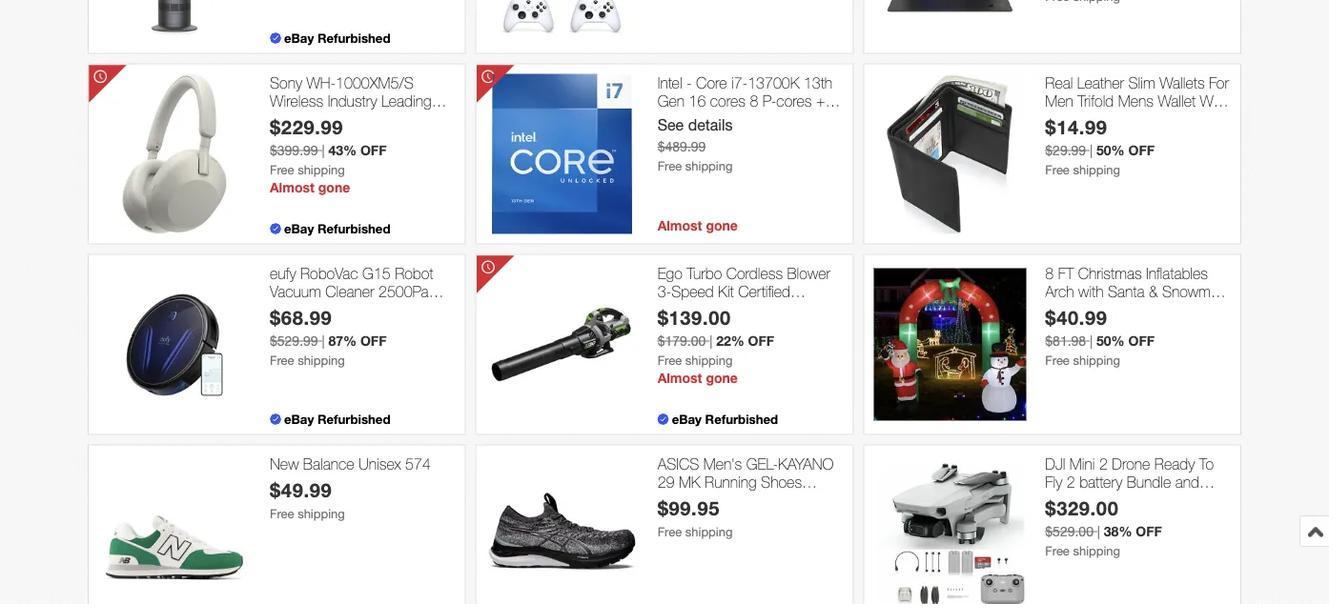 Task type: describe. For each thing, give the bounding box(es) containing it.
free for $40.99
[[1045, 353, 1070, 368]]

22%
[[716, 333, 744, 349]]

shipping for new
[[298, 506, 345, 521]]

2500pa
[[378, 283, 429, 301]]

noise
[[270, 110, 306, 128]]

refurbished up new balance unisex 574 link
[[317, 412, 390, 427]]

ebay refurbished up robovac
[[284, 221, 390, 236]]

off for $68.99
[[360, 333, 387, 349]]

free for $329.00
[[1045, 544, 1070, 558]]

navigation
[[371, 301, 437, 319]]

balance
[[303, 455, 354, 473]]

off for $40.99
[[1128, 333, 1155, 349]]

cache,
[[745, 110, 791, 128]]

shipping for $68.99
[[298, 353, 345, 368]]

shipping for $139.00
[[685, 353, 733, 368]]

shipping for $14.99
[[1073, 162, 1120, 177]]

| for $68.99
[[322, 333, 325, 349]]

sony wh-1000xm5/s wireless industry leading noise canceling bluetooth headphones
[[270, 74, 438, 147]]

2 horizontal spatial cores
[[776, 92, 812, 110]]

$139.00 $179.00 | 22% off free shipping almost gone
[[658, 307, 774, 386]]

blower
[[787, 264, 830, 283]]

p-
[[763, 92, 776, 110]]

$68.99 $529.99 | 87% off free shipping
[[270, 307, 387, 368]]

$68.99
[[270, 307, 332, 330]]

| for $14.99
[[1090, 142, 1093, 158]]

off for $329.00
[[1136, 524, 1162, 539]]

$179.00
[[658, 333, 706, 349]]

new balance unisex 574 link
[[270, 455, 455, 473]]

gel-
[[746, 455, 778, 473]]

free for $68.99
[[270, 353, 294, 368]]

asics men's gel-kayano 29 mk   running shoes 1011b474 link
[[658, 455, 843, 510]]

memory
[[1045, 492, 1097, 510]]

8 ft christmas inflatables arch with santa & snowman blow up outdoor decorations
[[1045, 264, 1226, 337]]

shipping inside see details $489.99 free shipping
[[685, 159, 733, 174]]

+
[[816, 92, 825, 110]]

- inside dji mini 2 drone ready to fly 2 battery bundle and memory -certified refurbished
[[1101, 492, 1107, 510]]

free for $14.99
[[1045, 162, 1070, 177]]

intel - core i7-13700k 13th gen 16 cores 8 p-cores + 8 e-cores 30m cache, 3.4... link
[[658, 74, 843, 128]]

$229.99 $399.99 | 43% off free shipping almost gone
[[270, 116, 387, 195]]

shipping for $40.99
[[1073, 353, 1120, 368]]

sony
[[270, 74, 302, 92]]

ebay up eufy
[[284, 221, 314, 236]]

1 vertical spatial gone
[[706, 218, 738, 233]]

outdoor
[[1101, 301, 1154, 319]]

off for $14.99
[[1128, 142, 1155, 158]]

gone for $139.00
[[706, 370, 738, 386]]

38%
[[1104, 524, 1132, 539]]

refurbished up men's
[[705, 412, 778, 427]]

1011b474
[[658, 492, 727, 510]]

off for $229.99
[[360, 142, 387, 158]]

free for $139.00
[[658, 353, 682, 368]]

13th
[[804, 74, 833, 92]]

blocking
[[1153, 110, 1207, 128]]

real leather slim wallets for men trifold mens wallet w/ id window rfid blocking link
[[1045, 74, 1231, 128]]

real
[[1045, 74, 1073, 92]]

8 inside the 8 ft christmas inflatables arch with santa & snowman blow up outdoor decorations
[[1045, 264, 1054, 283]]

$139.00
[[658, 307, 731, 330]]

$99.95
[[658, 497, 720, 520]]

$229.99
[[270, 116, 343, 139]]

shoes
[[761, 473, 802, 492]]

free inside see details $489.99 free shipping
[[658, 159, 682, 174]]

gone for $229.99
[[318, 179, 350, 195]]

0 horizontal spatial 2
[[1067, 473, 1075, 492]]

wh-
[[307, 74, 336, 92]]

blow
[[1045, 301, 1076, 319]]

sony wh-1000xm5/s wireless industry leading noise canceling bluetooth headphones link
[[270, 74, 455, 147]]

$40.99 $81.98 | 50% off free shipping
[[1045, 307, 1155, 368]]

canceling
[[310, 110, 374, 128]]

30m
[[711, 110, 740, 128]]

new balance unisex 574 $49.99 free shipping
[[270, 455, 431, 521]]

shipping inside $99.95 free shipping
[[685, 525, 733, 539]]

unisex
[[358, 455, 401, 473]]

window
[[1062, 110, 1114, 128]]

1 vertical spatial almost
[[658, 218, 702, 233]]

$329.00
[[1045, 497, 1119, 520]]

3-
[[658, 283, 671, 301]]

almost for $229.99
[[270, 179, 315, 195]]

$14.99
[[1045, 116, 1108, 139]]

free inside $99.95 free shipping
[[658, 525, 682, 539]]

e-
[[658, 110, 671, 128]]

eufy robovac g15 robot vacuum cleaner 2500pa smart dynamic navigation sweeper
[[270, 264, 437, 337]]

drone
[[1112, 455, 1150, 473]]

29
[[658, 473, 675, 492]]

ready
[[1154, 455, 1195, 473]]

almost for $139.00
[[658, 370, 702, 386]]

details
[[688, 116, 733, 134]]

off for $139.00
[[748, 333, 774, 349]]

smart
[[270, 301, 308, 319]]

trifold
[[1078, 92, 1114, 110]]

$529.00
[[1045, 524, 1094, 539]]

asics
[[658, 455, 699, 473]]

50% for $40.99
[[1096, 333, 1125, 349]]

with
[[1078, 283, 1104, 301]]

real leather slim wallets for men trifold mens wallet w/ id window rfid blocking
[[1045, 74, 1229, 128]]

dji
[[1045, 455, 1065, 473]]



Task type: locate. For each thing, give the bounding box(es) containing it.
off right 43%
[[360, 142, 387, 158]]

certified
[[738, 283, 790, 301], [1107, 492, 1159, 510]]

shipping inside new balance unisex 574 $49.99 free shipping
[[298, 506, 345, 521]]

gone down "22%"
[[706, 370, 738, 386]]

| right $29.99 at right top
[[1090, 142, 1093, 158]]

shipping inside $229.99 $399.99 | 43% off free shipping almost gone
[[298, 162, 345, 177]]

off inside the $14.99 $29.99 | 50% off free shipping
[[1128, 142, 1155, 158]]

shipping for $329.00
[[1073, 544, 1120, 558]]

| for $139.00
[[709, 333, 712, 349]]

to
[[1199, 455, 1214, 473]]

ego
[[658, 264, 682, 283]]

0 vertical spatial certified
[[738, 283, 790, 301]]

free down $529.00
[[1045, 544, 1070, 558]]

ebay refurbished
[[284, 30, 390, 46], [284, 221, 390, 236], [284, 412, 390, 427], [672, 412, 778, 427]]

robovac
[[300, 264, 358, 283]]

| for $40.99
[[1090, 333, 1093, 349]]

mens
[[1118, 92, 1154, 110]]

almost inside $229.99 $399.99 | 43% off free shipping almost gone
[[270, 179, 315, 195]]

cordless
[[726, 264, 783, 283]]

dynamic
[[312, 301, 367, 319]]

free for $229.99
[[270, 162, 294, 177]]

| for $329.00
[[1097, 524, 1100, 539]]

shipping down $489.99
[[685, 159, 733, 174]]

certified inside dji mini 2 drone ready to fly 2 battery bundle and memory -certified refurbished
[[1107, 492, 1159, 510]]

1 horizontal spatial certified
[[1107, 492, 1159, 510]]

refurbished
[[317, 30, 390, 46], [317, 221, 390, 236], [658, 301, 734, 319], [317, 412, 390, 427], [705, 412, 778, 427], [1045, 510, 1121, 528]]

industry
[[328, 92, 377, 110]]

off inside the $40.99 $81.98 | 50% off free shipping
[[1128, 333, 1155, 349]]

mini
[[1070, 455, 1095, 473]]

free inside $68.99 $529.99 | 87% off free shipping
[[270, 353, 294, 368]]

kit
[[718, 283, 734, 301]]

shipping down 43%
[[298, 162, 345, 177]]

1000xm5/s
[[336, 74, 414, 92]]

refurbished up g15
[[317, 221, 390, 236]]

shipping inside '$329.00 $529.00 | 38% off free shipping'
[[1073, 544, 1120, 558]]

off right "22%"
[[748, 333, 774, 349]]

inflatables
[[1146, 264, 1208, 283]]

50%
[[1096, 142, 1125, 158], [1096, 333, 1125, 349]]

i7-
[[731, 74, 748, 92]]

snowman
[[1162, 283, 1226, 301]]

see
[[658, 116, 684, 134]]

off right 87%
[[360, 333, 387, 349]]

id
[[1045, 110, 1058, 128]]

almost down the $179.00
[[658, 370, 702, 386]]

| left 43%
[[322, 142, 325, 158]]

$14.99 $29.99 | 50% off free shipping
[[1045, 116, 1155, 177]]

0 horizontal spatial -
[[687, 74, 692, 92]]

ebay up asics
[[672, 412, 702, 427]]

| right the '$81.98'
[[1090, 333, 1093, 349]]

8 ft christmas inflatables arch with santa & snowman blow up outdoor decorations link
[[1045, 264, 1231, 337]]

$99.95 free shipping
[[658, 497, 733, 539]]

free for new
[[270, 506, 294, 521]]

ebay up new
[[284, 412, 314, 427]]

free down the $99.95 at the bottom of page
[[658, 525, 682, 539]]

free down the $179.00
[[658, 353, 682, 368]]

87%
[[328, 333, 357, 349]]

refurbished inside dji mini 2 drone ready to fly 2 battery bundle and memory -certified refurbished
[[1045, 510, 1121, 528]]

| left 38%
[[1097, 524, 1100, 539]]

$40.99
[[1045, 307, 1108, 330]]

gone inside $139.00 $179.00 | 22% off free shipping almost gone
[[706, 370, 738, 386]]

16
[[689, 92, 706, 110]]

| inside $139.00 $179.00 | 22% off free shipping almost gone
[[709, 333, 712, 349]]

gone down 43%
[[318, 179, 350, 195]]

shipping down the $99.95 at the bottom of page
[[685, 525, 733, 539]]

shipping inside $68.99 $529.99 | 87% off free shipping
[[298, 353, 345, 368]]

leading
[[381, 92, 431, 110]]

core
[[696, 74, 727, 92]]

shipping down 38%
[[1073, 544, 1120, 558]]

almost gone
[[658, 218, 738, 233]]

men
[[1045, 92, 1073, 110]]

0 vertical spatial -
[[687, 74, 692, 92]]

13700k
[[748, 74, 799, 92]]

free inside $139.00 $179.00 | 22% off free shipping almost gone
[[658, 353, 682, 368]]

for
[[1209, 74, 1229, 92]]

speed
[[671, 283, 714, 301]]

| inside the $14.99 $29.99 | 50% off free shipping
[[1090, 142, 1093, 158]]

| inside '$329.00 $529.00 | 38% off free shipping'
[[1097, 524, 1100, 539]]

43%
[[328, 142, 357, 158]]

50% down outdoor
[[1096, 333, 1125, 349]]

off inside '$329.00 $529.00 | 38% off free shipping'
[[1136, 524, 1162, 539]]

new
[[270, 455, 299, 473]]

free down '$529.99'
[[270, 353, 294, 368]]

2 50% from the top
[[1096, 333, 1125, 349]]

cleaner
[[325, 283, 374, 301]]

free down the '$81.98'
[[1045, 353, 1070, 368]]

cores up 3.4...
[[776, 92, 812, 110]]

$29.99
[[1045, 142, 1086, 158]]

off inside $139.00 $179.00 | 22% off free shipping almost gone
[[748, 333, 774, 349]]

ebay refurbished up wh-
[[284, 30, 390, 46]]

shipping down $29.99 at right top
[[1073, 162, 1120, 177]]

1 horizontal spatial -
[[1101, 492, 1107, 510]]

$329.00 $529.00 | 38% off free shipping
[[1045, 497, 1162, 558]]

off inside $229.99 $399.99 | 43% off free shipping almost gone
[[360, 142, 387, 158]]

bundle
[[1127, 473, 1171, 492]]

shipping inside $139.00 $179.00 | 22% off free shipping almost gone
[[685, 353, 733, 368]]

refurbished up 1000xm5/s
[[317, 30, 390, 46]]

almost up ego
[[658, 218, 702, 233]]

running
[[705, 473, 757, 492]]

50% inside the $14.99 $29.99 | 50% off free shipping
[[1096, 142, 1125, 158]]

ebay refurbished up balance
[[284, 412, 390, 427]]

see details link
[[658, 116, 733, 134]]

1 horizontal spatial cores
[[710, 92, 746, 110]]

cores down 16
[[671, 110, 707, 128]]

see details $489.99 free shipping
[[658, 116, 733, 174]]

gone
[[318, 179, 350, 195], [706, 218, 738, 233], [706, 370, 738, 386]]

| for $229.99
[[322, 142, 325, 158]]

| inside the $40.99 $81.98 | 50% off free shipping
[[1090, 333, 1093, 349]]

off inside $68.99 $529.99 | 87% off free shipping
[[360, 333, 387, 349]]

0 vertical spatial 50%
[[1096, 142, 1125, 158]]

certified down cordless on the right of page
[[738, 283, 790, 301]]

cores
[[710, 92, 746, 110], [776, 92, 812, 110], [671, 110, 707, 128]]

free down $489.99
[[658, 159, 682, 174]]

ego turbo cordless blower 3-speed kit certified refurbished
[[658, 264, 830, 319]]

2 right fly
[[1067, 473, 1075, 492]]

leather
[[1077, 74, 1124, 92]]

- down battery
[[1101, 492, 1107, 510]]

men's
[[703, 455, 742, 473]]

off right 38%
[[1136, 524, 1162, 539]]

sweeper
[[270, 319, 327, 337]]

574
[[405, 455, 431, 473]]

8 left p-
[[750, 92, 758, 110]]

0 horizontal spatial cores
[[671, 110, 707, 128]]

$529.99
[[270, 333, 318, 349]]

shipping
[[685, 159, 733, 174], [298, 162, 345, 177], [1073, 162, 1120, 177], [298, 353, 345, 368], [685, 353, 733, 368], [1073, 353, 1120, 368], [298, 506, 345, 521], [685, 525, 733, 539], [1073, 544, 1120, 558]]

ebay up sony at the top of page
[[284, 30, 314, 46]]

free inside '$329.00 $529.00 | 38% off free shipping'
[[1045, 544, 1070, 558]]

free inside new balance unisex 574 $49.99 free shipping
[[270, 506, 294, 521]]

off down outdoor
[[1128, 333, 1155, 349]]

50% inside the $40.99 $81.98 | 50% off free shipping
[[1096, 333, 1125, 349]]

0 horizontal spatial certified
[[738, 283, 790, 301]]

up
[[1081, 301, 1097, 319]]

off down rfid at the top of the page
[[1128, 142, 1155, 158]]

free inside the $14.99 $29.99 | 50% off free shipping
[[1045, 162, 1070, 177]]

wireless
[[270, 92, 323, 110]]

slim
[[1128, 74, 1155, 92]]

1 50% from the top
[[1096, 142, 1125, 158]]

| inside $68.99 $529.99 | 87% off free shipping
[[322, 333, 325, 349]]

| inside $229.99 $399.99 | 43% off free shipping almost gone
[[322, 142, 325, 158]]

intel - core i7-13700k 13th gen 16 cores 8 p-cores + 8 e-cores 30m cache, 3.4...
[[658, 74, 838, 128]]

refurbished inside ego turbo cordless blower 3-speed kit certified refurbished
[[658, 301, 734, 319]]

1 vertical spatial certified
[[1107, 492, 1159, 510]]

2 horizontal spatial 8
[[1045, 264, 1054, 283]]

eufy
[[270, 264, 296, 283]]

santa
[[1108, 283, 1145, 301]]

almost down $399.99
[[270, 179, 315, 195]]

refurbished down speed
[[658, 301, 734, 319]]

shipping for $229.99
[[298, 162, 345, 177]]

wallet
[[1158, 92, 1196, 110]]

| left 87%
[[322, 333, 325, 349]]

free down $29.99 at right top
[[1045, 162, 1070, 177]]

shipping inside the $40.99 $81.98 | 50% off free shipping
[[1073, 353, 1120, 368]]

free down $49.99
[[270, 506, 294, 521]]

1 horizontal spatial 8
[[829, 92, 838, 110]]

ego turbo cordless blower 3-speed kit certified refurbished link
[[658, 264, 843, 319]]

0 vertical spatial gone
[[318, 179, 350, 195]]

turbo
[[687, 264, 722, 283]]

certified inside ego turbo cordless blower 3-speed kit certified refurbished
[[738, 283, 790, 301]]

decorations
[[1045, 319, 1121, 337]]

gone inside $229.99 $399.99 | 43% off free shipping almost gone
[[318, 179, 350, 195]]

kayano
[[778, 455, 834, 473]]

8 left "ft" on the top right of the page
[[1045, 264, 1054, 283]]

shipping down 87%
[[298, 353, 345, 368]]

dji mini 2 drone ready to fly 2 battery bundle and memory -certified refurbished
[[1045, 455, 1214, 528]]

free inside the $40.99 $81.98 | 50% off free shipping
[[1045, 353, 1070, 368]]

eufy robovac g15 robot vacuum cleaner 2500pa smart dynamic navigation sweeper link
[[270, 264, 455, 337]]

ebay refurbished up men's
[[672, 412, 778, 427]]

fly
[[1045, 473, 1062, 492]]

cores up "30m"
[[710, 92, 746, 110]]

1 vertical spatial -
[[1101, 492, 1107, 510]]

3.4...
[[795, 110, 829, 128]]

battery
[[1079, 473, 1122, 492]]

$49.99
[[270, 479, 332, 502]]

refurbished down memory on the right
[[1045, 510, 1121, 528]]

2 vertical spatial almost
[[658, 370, 702, 386]]

$81.98
[[1045, 333, 1086, 349]]

0 horizontal spatial 8
[[750, 92, 758, 110]]

almost inside $139.00 $179.00 | 22% off free shipping almost gone
[[658, 370, 702, 386]]

dji mini 2 drone ready to fly 2 battery bundle and memory -certified refurbished link
[[1045, 455, 1231, 528]]

8 right +
[[829, 92, 838, 110]]

&
[[1149, 283, 1158, 301]]

$489.99
[[658, 139, 706, 155]]

- right intel
[[687, 74, 692, 92]]

shipping down $49.99
[[298, 506, 345, 521]]

shipping inside the $14.99 $29.99 | 50% off free shipping
[[1073, 162, 1120, 177]]

shipping down "22%"
[[685, 353, 733, 368]]

0 vertical spatial almost
[[270, 179, 315, 195]]

gone up turbo
[[706, 218, 738, 233]]

certified down bundle
[[1107, 492, 1159, 510]]

50% for $14.99
[[1096, 142, 1125, 158]]

mk
[[679, 473, 700, 492]]

wallets
[[1160, 74, 1205, 92]]

2 up battery
[[1099, 455, 1108, 473]]

free down $399.99
[[270, 162, 294, 177]]

| left "22%"
[[709, 333, 712, 349]]

- inside intel - core i7-13700k 13th gen 16 cores 8 p-cores + 8 e-cores 30m cache, 3.4...
[[687, 74, 692, 92]]

1 vertical spatial 50%
[[1096, 333, 1125, 349]]

50% down window
[[1096, 142, 1125, 158]]

|
[[322, 142, 325, 158], [1090, 142, 1093, 158], [322, 333, 325, 349], [709, 333, 712, 349], [1090, 333, 1093, 349], [1097, 524, 1100, 539]]

g15
[[362, 264, 391, 283]]

shipping down decorations
[[1073, 353, 1120, 368]]

1 horizontal spatial 2
[[1099, 455, 1108, 473]]

free inside $229.99 $399.99 | 43% off free shipping almost gone
[[270, 162, 294, 177]]

2 vertical spatial gone
[[706, 370, 738, 386]]



Task type: vqa. For each thing, say whether or not it's contained in the screenshot.
Daily Deals link
no



